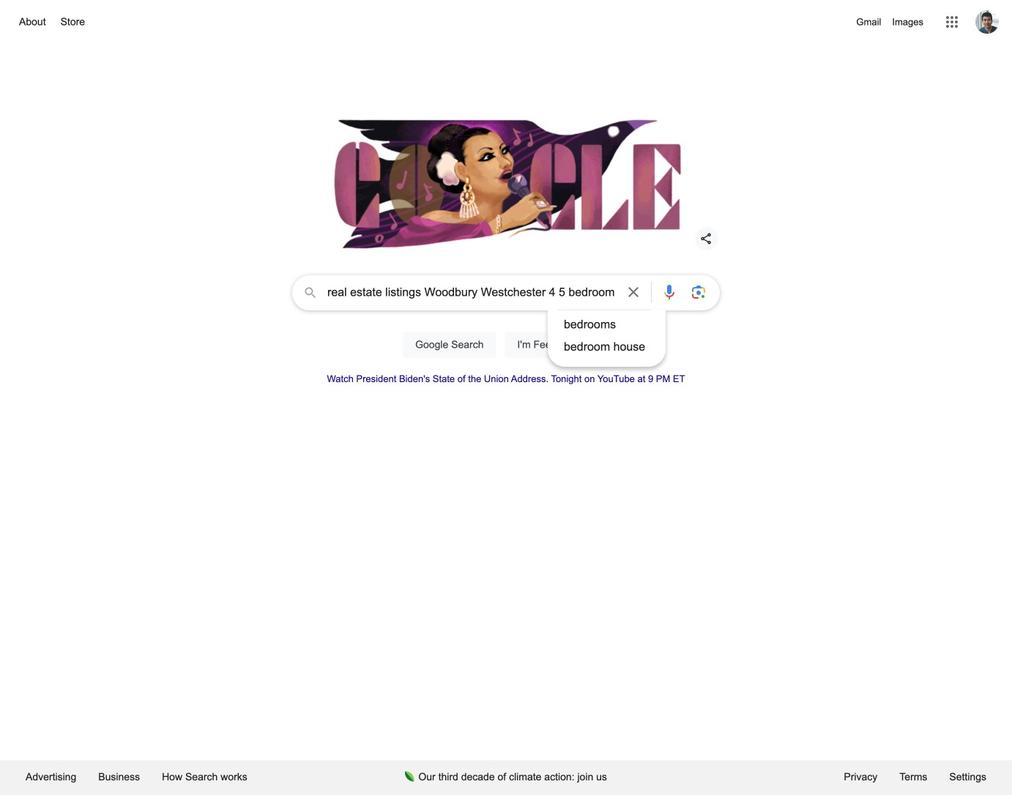 Task type: vqa. For each thing, say whether or not it's contained in the screenshot.
list box
yes



Task type: locate. For each thing, give the bounding box(es) containing it.
None search field
[[15, 271, 998, 375]]

list box
[[548, 314, 666, 358]]



Task type: describe. For each thing, give the bounding box(es) containing it.
lola beltrán's 92nd birthday image
[[323, 110, 690, 256]]

search by voice image
[[661, 284, 679, 301]]

Search text field
[[328, 284, 616, 304]]

search by image image
[[690, 284, 708, 301]]



